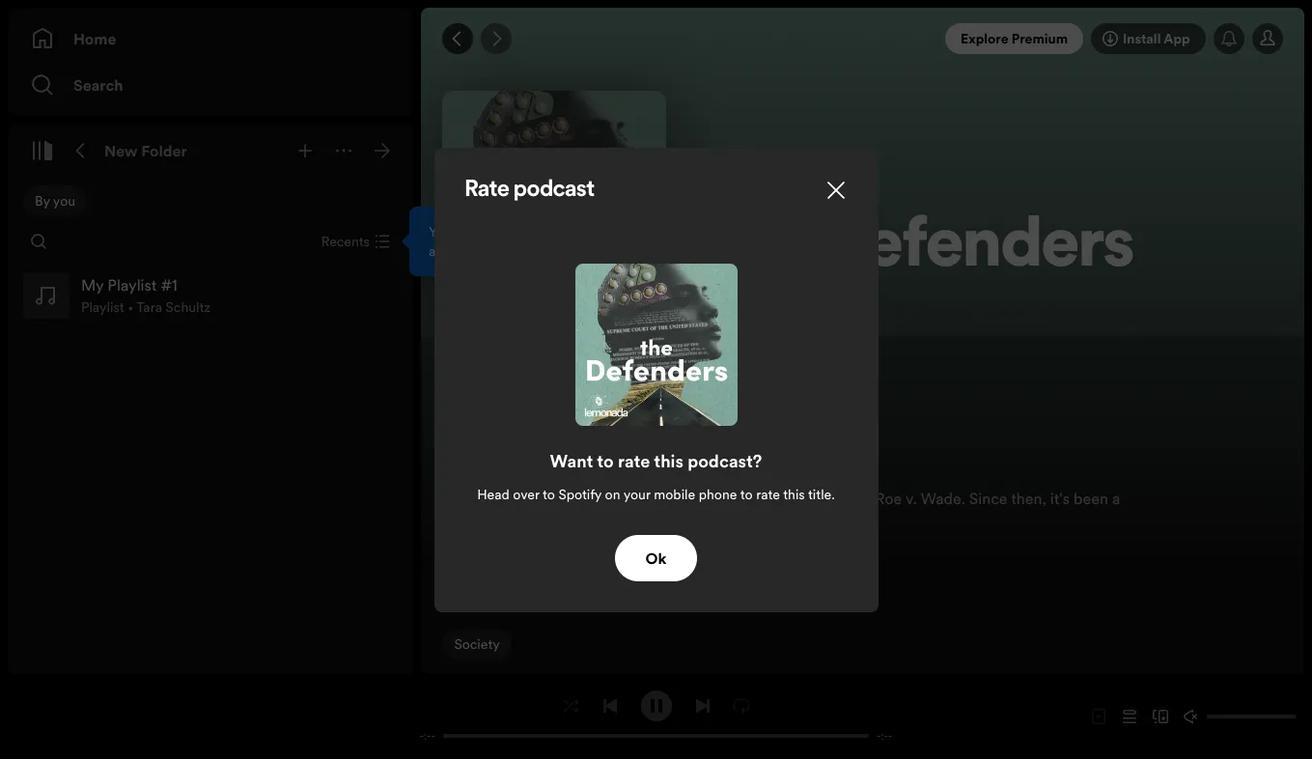 Task type: vqa. For each thing, say whether or not it's contained in the screenshot.
overturned
yes



Task type: describe. For each thing, give the bounding box(es) containing it.
0 vertical spatial this
[[654, 449, 684, 473]]

2 - from the left
[[431, 729, 436, 743]]

home
[[73, 28, 116, 49]]

find
[[464, 222, 488, 242]]

the
[[689, 213, 806, 283]]

overturned
[[795, 488, 872, 509]]

list,
[[596, 222, 622, 242]]

enable shuffle image
[[564, 698, 579, 713]]

over
[[513, 484, 540, 504]]

news
[[549, 509, 585, 530]]

2 horizontal spatial to
[[741, 484, 753, 504]]

Recents, List view field
[[306, 226, 402, 257]]

you'll find settings for grid, list, and compact library layout here
[[429, 222, 625, 261]]

then,
[[1012, 488, 1047, 509]]

none search field inside main element
[[23, 226, 54, 257]]

tara
[[137, 298, 162, 317]]

settings
[[491, 222, 539, 242]]

a
[[1113, 488, 1121, 509]]

barrage
[[443, 509, 497, 530]]

on
[[605, 484, 621, 504]]

new folder button
[[100, 135, 191, 166]]

new
[[104, 140, 138, 161]]

volume off image
[[1184, 709, 1200, 725]]

schultz
[[166, 298, 211, 317]]

spotify
[[559, 484, 602, 504]]

playlist • tara schultz
[[81, 298, 211, 317]]

want
[[550, 449, 593, 473]]

explore
[[961, 29, 1009, 48]]

society link
[[443, 629, 512, 668]]

on friday, june 24, 2022, the u.s. supreme court overturned roe v. wade. since then, it's been a barrage of bad news and bl
[[443, 488, 1121, 530]]

disable repeat image
[[734, 698, 749, 713]]

top bar and user menu element
[[421, 8, 1305, 70]]

bad
[[519, 509, 545, 530]]

ok button
[[615, 535, 698, 581]]

4 - from the left
[[889, 729, 893, 743]]

supreme
[[685, 488, 748, 509]]

your
[[624, 484, 651, 504]]

1 - from the left
[[420, 729, 424, 743]]

want to rate this podcast?
[[550, 449, 763, 473]]

podcast?
[[688, 449, 763, 473]]

rate
[[465, 178, 510, 201]]

been
[[1074, 488, 1109, 509]]

title.
[[809, 484, 835, 504]]

you'll
[[429, 222, 461, 242]]

By you checkbox
[[23, 185, 87, 216]]

group inside main element
[[15, 265, 406, 327]]

install
[[1124, 29, 1162, 48]]

2 :- from the left
[[882, 729, 889, 743]]

defenders
[[819, 213, 1135, 283]]

1 horizontal spatial rate
[[757, 484, 781, 504]]

3 - from the left
[[877, 729, 882, 743]]



Task type: locate. For each thing, give the bounding box(es) containing it.
Society checkbox
[[443, 629, 512, 660]]

it's
[[1051, 488, 1070, 509]]

to right phone
[[741, 484, 753, 504]]

0 horizontal spatial rate
[[618, 449, 651, 473]]

podcast
[[514, 178, 595, 201]]

friday,
[[468, 488, 514, 509]]

of
[[501, 509, 515, 530]]

group
[[15, 265, 406, 327]]

rate up your
[[618, 449, 651, 473]]

None search field
[[23, 226, 54, 257]]

0 horizontal spatial and
[[429, 242, 452, 261]]

to left 24,
[[543, 484, 555, 504]]

2022,
[[582, 488, 624, 509]]

0 horizontal spatial :-
[[424, 729, 431, 743]]

next image
[[695, 698, 711, 713]]

1 horizontal spatial and
[[589, 509, 615, 530]]

podcast-rating-modal dialog
[[434, 147, 879, 612]]

v.
[[906, 488, 917, 509]]

this up mobile
[[654, 449, 684, 473]]

media
[[797, 291, 860, 315]]

1 vertical spatial this
[[784, 484, 805, 504]]

layout
[[557, 242, 594, 261]]

roe
[[876, 488, 903, 509]]

app
[[1164, 29, 1191, 48]]

and left find
[[429, 242, 452, 261]]

-:--
[[420, 729, 436, 743], [877, 729, 893, 743]]

install app link
[[1092, 23, 1206, 54]]

rate
[[618, 449, 651, 473], [757, 484, 781, 504]]

for
[[542, 222, 560, 242]]

and left bl
[[589, 509, 615, 530]]

1 horizontal spatial this
[[784, 484, 805, 504]]

24,
[[556, 488, 579, 509]]

mobile
[[654, 484, 696, 504]]

1 vertical spatial rate
[[757, 484, 781, 504]]

-
[[420, 729, 424, 743], [431, 729, 436, 743], [877, 729, 882, 743], [889, 729, 893, 743]]

what's new image
[[1222, 31, 1237, 46]]

Disable repeat checkbox
[[726, 690, 757, 721]]

the defenders image
[[443, 90, 667, 315]]

lemonada
[[689, 291, 793, 315]]

about
[[443, 449, 505, 472]]

playlist
[[81, 298, 124, 317]]

by you
[[35, 191, 75, 211]]

ok
[[646, 547, 667, 569]]

1 horizontal spatial :-
[[882, 729, 889, 743]]

•
[[128, 298, 134, 317]]

june
[[518, 488, 552, 509]]

0 horizontal spatial this
[[654, 449, 684, 473]]

since
[[970, 488, 1008, 509]]

premium
[[1012, 29, 1069, 48]]

pause image
[[649, 698, 664, 713]]

0 vertical spatial and
[[429, 242, 452, 261]]

new folder
[[104, 140, 187, 161]]

society
[[454, 635, 500, 654]]

library
[[515, 242, 553, 261]]

explore premium button
[[946, 23, 1084, 54]]

install app
[[1124, 29, 1191, 48]]

grid,
[[563, 222, 593, 242]]

court
[[751, 488, 792, 509]]

1 horizontal spatial -:--
[[877, 729, 893, 743]]

go back image
[[451, 31, 466, 46]]

the
[[628, 488, 650, 509]]

0 horizontal spatial -:--
[[420, 729, 436, 743]]

go forward image
[[489, 31, 505, 46]]

home link
[[31, 19, 390, 58]]

the defenders lemonada media
[[689, 213, 1135, 315]]

search link
[[31, 66, 390, 104]]

group containing playlist
[[15, 265, 406, 327]]

folder
[[141, 140, 187, 161]]

1 -:-- from the left
[[420, 729, 436, 743]]

compact
[[455, 242, 512, 261]]

1 :- from the left
[[424, 729, 431, 743]]

1 vertical spatial and
[[589, 509, 615, 530]]

and inside on friday, june 24, 2022, the u.s. supreme court overturned roe v. wade. since then, it's been a barrage of bad news and bl
[[589, 509, 615, 530]]

you
[[53, 191, 75, 211]]

1 horizontal spatial to
[[597, 449, 614, 473]]

recents
[[321, 232, 370, 251]]

and inside you'll find settings for grid, list, and compact library layout here
[[429, 242, 452, 261]]

0 horizontal spatial to
[[543, 484, 555, 504]]

head over to spotify on your mobile phone to rate this title.
[[477, 484, 835, 504]]

search
[[73, 74, 123, 96]]

previous image
[[602, 698, 618, 713]]

0 vertical spatial rate
[[618, 449, 651, 473]]

bl
[[619, 509, 632, 530]]

rate right phone
[[757, 484, 781, 504]]

and
[[429, 242, 452, 261], [589, 509, 615, 530]]

to right want
[[597, 449, 614, 473]]

by
[[35, 191, 50, 211]]

here
[[598, 242, 625, 261]]

:-
[[424, 729, 431, 743], [882, 729, 889, 743]]

rate podcast
[[465, 178, 595, 201]]

head
[[477, 484, 510, 504]]

search in your library image
[[31, 234, 46, 249]]

explore premium
[[961, 29, 1069, 48]]

phone
[[699, 484, 738, 504]]

this left title. on the bottom of the page
[[784, 484, 805, 504]]

main element
[[8, 8, 672, 674]]

u.s.
[[654, 488, 681, 509]]

wade.
[[921, 488, 966, 509]]

to
[[597, 449, 614, 473], [543, 484, 555, 504], [741, 484, 753, 504]]

this
[[654, 449, 684, 473], [784, 484, 805, 504]]

player controls element
[[397, 690, 916, 743]]

2 -:-- from the left
[[877, 729, 893, 743]]

on
[[443, 488, 464, 509]]



